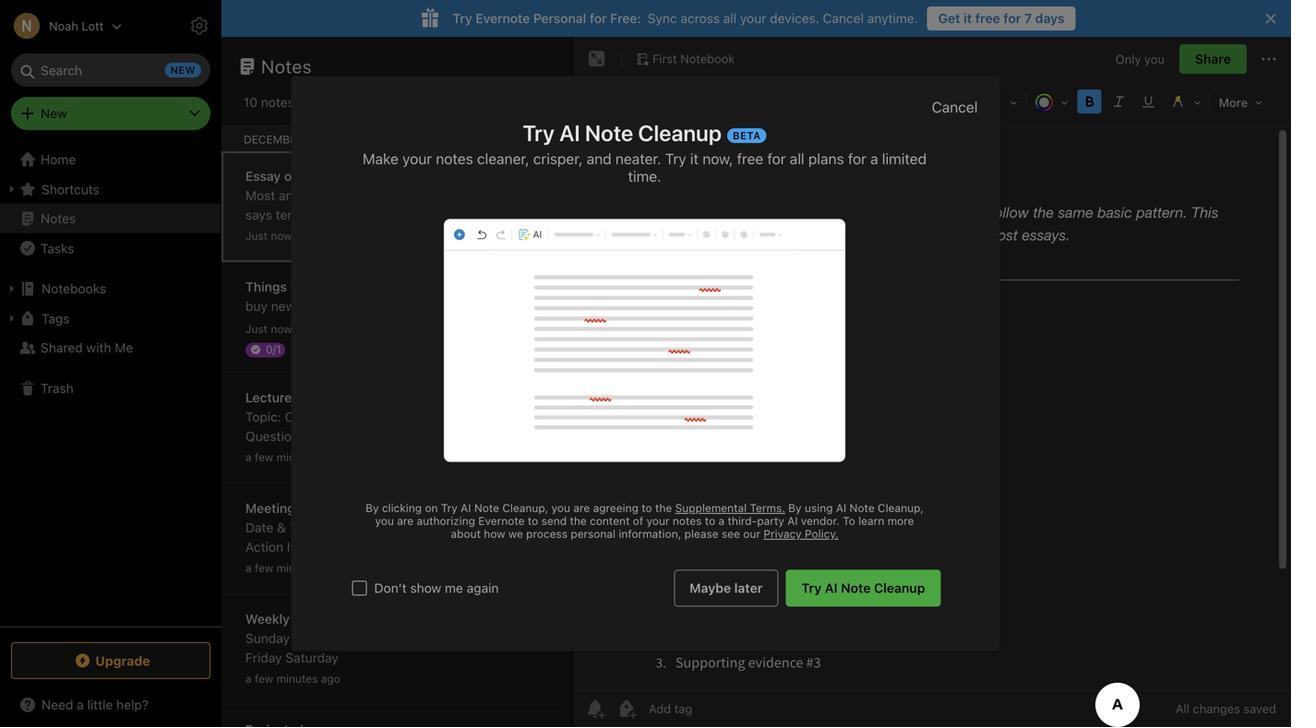 Task type: describe. For each thing, give the bounding box(es) containing it.
we
[[509, 528, 523, 541]]

try ai note cleanup dialog
[[291, 76, 1000, 651]]

to up information,
[[642, 502, 652, 515]]

shortcuts
[[42, 182, 100, 197]]

assignee
[[323, 540, 377, 555]]

me inside meeting note date & time goal attendees me agenda notes action items assignee status clean up meeting notes send out meeting notes and action items
[[417, 520, 436, 535]]

tasks
[[41, 241, 74, 256]]

try inside 'make your notes cleaner, crisper, and neater. try it now, free for all plans for a limited time.'
[[665, 150, 687, 168]]

1 now from the top
[[271, 229, 292, 242]]

outlines
[[246, 246, 292, 261]]

ai right the using
[[836, 502, 847, 515]]

es
[[501, 188, 521, 203]]

notes inside by using ai note cleanup, you are authorizing evernote to send the content of your notes to a third-party ai vendor. to learn more about how we process personal information, please see our
[[673, 515, 702, 528]]

goal
[[322, 520, 350, 535]]

for inside essay outline most analytical, interpretive, or persuasive es says tend to follow the same basic pattern. this structure should help you formulate effective outlines for most ...
[[296, 246, 313, 261]]

do
[[306, 279, 322, 294]]

font size image
[[978, 89, 1024, 114]]

cleaner,
[[477, 150, 530, 168]]

for right plans
[[848, 150, 867, 168]]

for left free:
[[590, 11, 607, 26]]

beta
[[733, 129, 761, 141]]

lecture
[[246, 390, 292, 405]]

cleanup inside button
[[874, 581, 925, 596]]

notes link
[[0, 204, 221, 234]]

first notebook button
[[630, 46, 742, 72]]

up
[[460, 540, 475, 555]]

items
[[494, 559, 526, 574]]

are inside by using ai note cleanup, you are authorizing evernote to send the content of your notes to a third-party ai vendor. to learn more about how we process personal information, please see our
[[397, 515, 414, 528]]

Don't show me again checkbox
[[352, 581, 367, 596]]

see
[[722, 528, 740, 541]]

and inside meeting note date & time goal attendees me agenda notes action items assignee status clean up meeting notes send out meeting notes and action items
[[428, 559, 450, 574]]

course:
[[285, 409, 331, 425]]

only
[[1116, 52, 1141, 66]]

trash link
[[0, 374, 221, 403]]

7
[[1025, 11, 1032, 26]]

days
[[1036, 11, 1065, 26]]

by for using
[[789, 502, 802, 515]]

me inside tree
[[115, 340, 133, 355]]

try ai note cleanup inside button
[[802, 581, 925, 596]]

your inside 'make your notes cleaner, crisper, and neater. try it now, free for all plans for a limited time.'
[[403, 150, 432, 168]]

professor/speaker:
[[370, 409, 483, 425]]

process
[[526, 528, 568, 541]]

&
[[277, 520, 286, 535]]

Search text field
[[24, 54, 198, 87]]

this
[[504, 207, 529, 222]]

ai inside try ai note cleanup button
[[825, 581, 838, 596]]

font family image
[[888, 89, 974, 114]]

underline image
[[1136, 89, 1162, 114]]

0 vertical spatial cleanup
[[638, 120, 722, 146]]

date
[[246, 520, 274, 535]]

across
[[681, 11, 720, 26]]

by for clicking
[[366, 502, 379, 515]]

items
[[287, 540, 320, 555]]

10
[[244, 95, 258, 110]]

out
[[316, 559, 336, 574]]

2 just from the top
[[246, 323, 268, 336]]

clean
[[423, 540, 457, 555]]

expand tags image
[[5, 311, 19, 326]]

the for clicking
[[655, 502, 672, 515]]

meeting note date & time goal attendees me agenda notes action items assignee status clean up meeting notes send out meeting notes and action items
[[246, 501, 527, 574]]

a down action
[[246, 562, 252, 575]]

0 vertical spatial your
[[740, 11, 767, 26]]

topic:
[[246, 409, 281, 425]]

notes up 10 notes
[[261, 55, 312, 77]]

party
[[757, 515, 785, 528]]

our
[[743, 528, 761, 541]]

later
[[735, 581, 763, 596]]

you inside by using ai note cleanup, you are authorizing evernote to send the content of your notes to a third-party ai vendor. to learn more about how we process personal information, please see our
[[375, 515, 394, 528]]

most
[[316, 246, 346, 261]]

ai right party
[[788, 515, 798, 528]]

cancel inside try ai note cleanup dialog
[[932, 98, 978, 116]]

shortcuts button
[[0, 174, 221, 204]]

terms.
[[750, 502, 785, 515]]

Note Editor text field
[[573, 126, 1291, 690]]

agreeing
[[593, 502, 639, 515]]

tend
[[276, 207, 303, 222]]

questions
[[246, 429, 306, 444]]

first
[[653, 52, 677, 66]]

the for using
[[570, 515, 587, 528]]

for left plans
[[768, 150, 786, 168]]

action
[[246, 540, 283, 555]]

new
[[41, 106, 67, 121]]

a inside 'make your notes cleaner, crisper, and neater. try it now, free for all plans for a limited time.'
[[871, 150, 878, 168]]

tasks button
[[0, 234, 221, 263]]

free:
[[610, 11, 641, 26]]

plans
[[809, 150, 844, 168]]

few for sunday monday tuesday wednesday thursday friday saturday
[[255, 673, 273, 685]]

...
[[349, 246, 360, 261]]

authorizing
[[417, 515, 475, 528]]

crisper,
[[533, 150, 583, 168]]

supplemental
[[675, 502, 747, 515]]

by clicking on try ai note cleanup, you are agreeing to the supplemental terms.
[[366, 502, 785, 515]]

says
[[246, 188, 521, 222]]

weekly planner sunday monday tuesday wednesday thursday friday saturday a few minutes ago
[[246, 612, 526, 685]]

few for topic: course: date: professor/speaker: questions notes summary
[[255, 451, 273, 464]]

time.
[[628, 168, 661, 185]]

analytical,
[[279, 188, 339, 203]]

to
[[843, 515, 856, 528]]

2 now from the top
[[271, 323, 292, 336]]

changes
[[1193, 702, 1241, 716]]

most
[[246, 188, 275, 203]]

tuesday
[[344, 631, 394, 646]]

privacy policy. link
[[764, 528, 839, 541]]

minutes for planner
[[277, 673, 318, 685]]

things
[[246, 279, 287, 294]]

information,
[[619, 528, 682, 541]]

a few minutes ago
[[246, 562, 340, 575]]

interpretive,
[[342, 188, 414, 203]]

vendor.
[[801, 515, 840, 528]]

note window element
[[573, 37, 1291, 727]]

share button
[[1180, 44, 1247, 74]]

anytime.
[[868, 11, 918, 26]]

try inside button
[[802, 581, 822, 596]]

ago for planner
[[321, 673, 340, 685]]

devices.
[[770, 11, 820, 26]]

hose
[[336, 299, 365, 314]]

2 few from the top
[[255, 562, 273, 575]]

time
[[290, 520, 319, 535]]

again
[[467, 581, 499, 596]]

evernote inside by using ai note cleanup, you are authorizing evernote to send the content of your notes to a third-party ai vendor. to learn more about how we process personal information, please see our
[[478, 515, 525, 528]]

note up neater.
[[585, 120, 633, 146]]

third-
[[728, 515, 757, 528]]

2 minutes from the top
[[277, 562, 318, 575]]

0 vertical spatial evernote
[[476, 11, 530, 26]]



Task type: vqa. For each thing, say whether or not it's contained in the screenshot.
"Choose default view option for Spreadsheets" Field
no



Task type: locate. For each thing, give the bounding box(es) containing it.
meeting up items
[[479, 540, 527, 555]]

a left third-
[[719, 515, 725, 528]]

0 vertical spatial and
[[587, 150, 612, 168]]

your right of
[[647, 515, 670, 528]]

1 vertical spatial just now
[[246, 323, 292, 336]]

only you
[[1116, 52, 1165, 66]]

for left most
[[296, 246, 313, 261]]

0 vertical spatial me
[[115, 340, 133, 355]]

for left '7'
[[1004, 11, 1021, 26]]

just now up the outlines
[[246, 229, 292, 242]]

cleanup down more
[[874, 581, 925, 596]]

1 horizontal spatial cleanup
[[874, 581, 925, 596]]

don't
[[374, 581, 407, 596]]

2 vertical spatial your
[[647, 515, 670, 528]]

cancel right devices.
[[823, 11, 864, 26]]

highlight image
[[1164, 89, 1208, 114]]

me
[[115, 340, 133, 355], [417, 520, 436, 535]]

a left limited
[[871, 150, 878, 168]]

notebooks
[[42, 281, 106, 296]]

personal
[[571, 528, 616, 541]]

1 by from the left
[[366, 502, 379, 515]]

a down friday on the left of the page
[[246, 673, 252, 685]]

please
[[685, 528, 719, 541]]

personal
[[533, 11, 586, 26]]

me down on
[[417, 520, 436, 535]]

get it free for 7 days
[[939, 11, 1065, 26]]

1 vertical spatial try ai note cleanup
[[802, 581, 925, 596]]

cleanup, right to
[[878, 502, 924, 515]]

ai up 'crisper,'
[[559, 120, 580, 146]]

it inside button
[[964, 11, 972, 26]]

are up the personal
[[574, 502, 590, 515]]

notebooks link
[[0, 274, 221, 304]]

2 by from the left
[[789, 502, 802, 515]]

0 horizontal spatial cleanup,
[[502, 502, 549, 515]]

ago inside lecture notes topic: course: date: professor/speaker: questions notes summary a few minutes ago
[[321, 451, 340, 464]]

expand note image
[[586, 48, 608, 70]]

0 vertical spatial all
[[724, 11, 737, 26]]

learn
[[859, 515, 885, 528]]

sync
[[648, 11, 677, 26]]

0 vertical spatial ago
[[321, 451, 340, 464]]

try ai note cleanup up neater.
[[523, 120, 722, 146]]

date:
[[335, 409, 366, 425]]

notebook
[[680, 52, 735, 66]]

by
[[366, 502, 379, 515], [789, 502, 802, 515]]

minutes for notes
[[277, 451, 318, 464]]

all left plans
[[790, 150, 805, 168]]

don't show me again
[[374, 581, 499, 596]]

0 horizontal spatial try ai note cleanup
[[523, 120, 722, 146]]

notes up items
[[488, 520, 523, 535]]

and down clean
[[428, 559, 450, 574]]

1 few from the top
[[255, 451, 273, 464]]

add tag image
[[616, 698, 638, 720]]

all changes saved
[[1176, 702, 1277, 716]]

0 vertical spatial now
[[271, 229, 292, 242]]

few down the questions
[[255, 451, 273, 464]]

limited
[[882, 150, 927, 168]]

same
[[383, 207, 415, 222]]

3 ago from the top
[[321, 673, 340, 685]]

sunday
[[246, 631, 290, 646]]

2 ago from the top
[[321, 562, 340, 575]]

it right get
[[964, 11, 972, 26]]

note up 'how'
[[474, 502, 499, 515]]

1 horizontal spatial it
[[964, 11, 972, 26]]

water
[[299, 299, 332, 314]]

it left now,
[[690, 150, 699, 168]]

to left the send
[[528, 515, 538, 528]]

2 vertical spatial minutes
[[277, 673, 318, 685]]

just now up '0/1'
[[246, 323, 292, 336]]

should
[[303, 227, 343, 242]]

free down beta
[[737, 150, 764, 168]]

privacy
[[764, 528, 802, 541]]

few down action
[[255, 562, 273, 575]]

1 just from the top
[[246, 229, 268, 242]]

1 cleanup, from the left
[[502, 502, 549, 515]]

with
[[86, 340, 111, 355]]

new button
[[11, 97, 210, 130]]

make
[[363, 150, 399, 168]]

try evernote personal for free: sync across all your devices. cancel anytime.
[[453, 11, 918, 26]]

notes up tasks
[[41, 211, 76, 226]]

me
[[445, 581, 463, 596]]

1 horizontal spatial cleanup,
[[878, 502, 924, 515]]

formulate
[[401, 227, 458, 242]]

1 horizontal spatial all
[[790, 150, 805, 168]]

all
[[1176, 702, 1190, 716]]

notes inside lecture notes topic: course: date: professor/speaker: questions notes summary a few minutes ago
[[295, 390, 329, 405]]

just
[[246, 229, 268, 242], [246, 323, 268, 336]]

buy
[[246, 299, 268, 314]]

minutes down the questions
[[277, 451, 318, 464]]

settings image
[[188, 15, 210, 37]]

status
[[381, 540, 419, 555]]

ago down saturday
[[321, 673, 340, 685]]

2 vertical spatial few
[[255, 673, 273, 685]]

ago down date:
[[321, 451, 340, 464]]

1 vertical spatial it
[[690, 150, 699, 168]]

share
[[1195, 51, 1231, 66]]

just up the outlines
[[246, 229, 268, 242]]

it inside 'make your notes cleaner, crisper, and neater. try it now, free for all plans for a limited time.'
[[690, 150, 699, 168]]

0 vertical spatial meeting
[[479, 540, 527, 555]]

free inside 'make your notes cleaner, crisper, and neater. try it now, free for all plans for a limited time.'
[[737, 150, 764, 168]]

0 vertical spatial try ai note cleanup
[[523, 120, 722, 146]]

you right only
[[1145, 52, 1165, 66]]

free right get
[[976, 11, 1001, 26]]

0 vertical spatial it
[[964, 11, 972, 26]]

1 horizontal spatial me
[[417, 520, 436, 535]]

1 horizontal spatial are
[[574, 502, 590, 515]]

ago inside weekly planner sunday monday tuesday wednesday thursday friday saturday a few minutes ago
[[321, 673, 340, 685]]

few inside weekly planner sunday monday tuesday wednesday thursday friday saturday a few minutes ago
[[255, 673, 273, 685]]

few inside lecture notes topic: course: date: professor/speaker: questions notes summary a few minutes ago
[[255, 451, 273, 464]]

you inside essay outline most analytical, interpretive, or persuasive es says tend to follow the same basic pattern. this structure should help you formulate effective outlines for most ...
[[376, 227, 397, 242]]

1 vertical spatial and
[[428, 559, 450, 574]]

0 horizontal spatial me
[[115, 340, 133, 355]]

by using ai note cleanup, you are authorizing evernote to send the content of your notes to a third-party ai vendor. to learn more about how we process personal information, please see our
[[375, 502, 924, 541]]

notes inside meeting note date & time goal attendees me agenda notes action items assignee status clean up meeting notes send out meeting notes and action items
[[488, 520, 523, 535]]

saturday
[[286, 650, 339, 666]]

minutes down saturday
[[277, 673, 318, 685]]

using
[[805, 502, 833, 515]]

note down to
[[841, 581, 871, 596]]

0 horizontal spatial it
[[690, 150, 699, 168]]

1 vertical spatial few
[[255, 562, 273, 575]]

1 vertical spatial now
[[271, 323, 292, 336]]

outline
[[284, 168, 326, 184]]

and left neater.
[[587, 150, 612, 168]]

try ai note cleanup
[[523, 120, 722, 146], [802, 581, 925, 596]]

the inside by using ai note cleanup, you are authorizing evernote to send the content of your notes to a third-party ai vendor. to learn more about how we process personal information, please see our
[[570, 515, 587, 528]]

1 vertical spatial cleanup
[[874, 581, 925, 596]]

2 vertical spatial ago
[[321, 673, 340, 685]]

all right across
[[724, 11, 737, 26]]

cleanup up now,
[[638, 120, 722, 146]]

shared
[[41, 340, 83, 355]]

show
[[410, 581, 441, 596]]

0 vertical spatial few
[[255, 451, 273, 464]]

trash
[[41, 381, 74, 396]]

try
[[453, 11, 472, 26], [523, 120, 555, 146], [665, 150, 687, 168], [441, 502, 458, 515], [802, 581, 822, 596]]

notes
[[261, 95, 294, 110], [436, 150, 473, 168], [295, 390, 329, 405], [673, 515, 702, 528], [246, 559, 279, 574], [391, 559, 424, 574]]

notes inside lecture notes topic: course: date: professor/speaker: questions notes summary a few minutes ago
[[309, 429, 345, 444]]

just now
[[246, 229, 292, 242], [246, 323, 292, 336]]

notes
[[261, 55, 312, 77], [41, 211, 76, 226], [309, 429, 345, 444], [488, 520, 523, 535]]

0 horizontal spatial cleanup
[[638, 120, 722, 146]]

1 vertical spatial evernote
[[478, 515, 525, 528]]

you inside note window element
[[1145, 52, 1165, 66]]

3 few from the top
[[255, 673, 273, 685]]

0 horizontal spatial meeting
[[339, 559, 388, 574]]

for
[[590, 11, 607, 26], [1004, 11, 1021, 26], [768, 150, 786, 168], [848, 150, 867, 168], [296, 246, 313, 261]]

cleanup
[[638, 120, 722, 146], [874, 581, 925, 596]]

the inside essay outline most analytical, interpretive, or persuasive es says tend to follow the same basic pattern. this structure should help you formulate effective outlines for most ...
[[360, 207, 379, 222]]

1 vertical spatial your
[[403, 150, 432, 168]]

minutes inside lecture notes topic: course: date: professor/speaker: questions notes summary a few minutes ago
[[277, 451, 318, 464]]

a inside weekly planner sunday monday tuesday wednesday thursday friday saturday a few minutes ago
[[246, 673, 252, 685]]

tags
[[42, 311, 70, 326]]

1 vertical spatial just
[[246, 323, 268, 336]]

weekly
[[246, 612, 290, 627]]

notes down course:
[[309, 429, 345, 444]]

by left the using
[[789, 502, 802, 515]]

3 minutes from the top
[[277, 673, 318, 685]]

your right "make" at the top
[[403, 150, 432, 168]]

you down same
[[376, 227, 397, 242]]

0 vertical spatial just
[[246, 229, 268, 242]]

follow
[[322, 207, 357, 222]]

bold image
[[1077, 89, 1103, 114]]

cleanup, up we
[[502, 502, 549, 515]]

ago for notes
[[321, 451, 340, 464]]

on
[[425, 502, 438, 515]]

2 cleanup, from the left
[[878, 502, 924, 515]]

expand notebooks image
[[5, 282, 19, 296]]

to inside essay outline most analytical, interpretive, or persuasive es says tend to follow the same basic pattern. this structure should help you formulate effective outlines for most ...
[[306, 207, 318, 222]]

1 just now from the top
[[246, 229, 292, 242]]

home link
[[0, 145, 222, 174]]

try ai note cleanup down learn
[[802, 581, 925, 596]]

note inside by using ai note cleanup, you are authorizing evernote to send the content of your notes to a third-party ai vendor. to learn more about how we process personal information, please see our
[[850, 502, 875, 515]]

ai down policy.
[[825, 581, 838, 596]]

more
[[888, 515, 914, 528]]

try ai note cleanup button
[[786, 570, 941, 607]]

shared with me link
[[0, 333, 221, 363]]

get
[[939, 11, 961, 26]]

1 vertical spatial cancel
[[932, 98, 978, 116]]

1 horizontal spatial the
[[570, 515, 587, 528]]

now,
[[703, 150, 733, 168]]

1 minutes from the top
[[277, 451, 318, 464]]

to down the analytical,
[[306, 207, 318, 222]]

cancel left font size image
[[932, 98, 978, 116]]

1 horizontal spatial try ai note cleanup
[[802, 581, 925, 596]]

1 vertical spatial minutes
[[277, 562, 318, 575]]

0 horizontal spatial all
[[724, 11, 737, 26]]

0 horizontal spatial free
[[737, 150, 764, 168]]

your left devices.
[[740, 11, 767, 26]]

2 horizontal spatial the
[[655, 502, 672, 515]]

0 vertical spatial free
[[976, 11, 1001, 26]]

1 horizontal spatial free
[[976, 11, 1001, 26]]

you up process at the left of page
[[552, 502, 570, 515]]

the down interpretive,
[[360, 207, 379, 222]]

2 horizontal spatial your
[[740, 11, 767, 26]]

clicking
[[382, 502, 422, 515]]

by inside by using ai note cleanup, you are authorizing evernote to send the content of your notes to a third-party ai vendor. to learn more about how we process personal information, please see our
[[789, 502, 802, 515]]

tags button
[[0, 304, 221, 333]]

1 horizontal spatial and
[[587, 150, 612, 168]]

planner
[[293, 612, 339, 627]]

ai up agenda
[[461, 502, 471, 515]]

0 vertical spatial cancel
[[823, 11, 864, 26]]

you up status
[[375, 515, 394, 528]]

a inside by using ai note cleanup, you are authorizing evernote to send the content of your notes to a third-party ai vendor. to learn more about how we process personal information, please see our
[[719, 515, 725, 528]]

1 vertical spatial me
[[417, 520, 436, 535]]

1 horizontal spatial by
[[789, 502, 802, 515]]

send
[[542, 515, 567, 528]]

1 vertical spatial ago
[[321, 562, 340, 575]]

notes inside tree
[[41, 211, 76, 226]]

font color image
[[1029, 89, 1075, 114]]

notes inside 'make your notes cleaner, crisper, and neater. try it now, free for all plans for a limited time.'
[[436, 150, 473, 168]]

new
[[271, 299, 296, 314]]

maybe later button
[[674, 570, 779, 607]]

more image
[[1213, 89, 1270, 114]]

note left more
[[850, 502, 875, 515]]

0 horizontal spatial the
[[360, 207, 379, 222]]

cleanup,
[[502, 502, 549, 515], [878, 502, 924, 515]]

tree containing home
[[0, 145, 222, 626]]

the right the send
[[570, 515, 587, 528]]

now up '0/1'
[[271, 323, 292, 336]]

just down buy
[[246, 323, 268, 336]]

to inside things to do buy new water hose
[[290, 279, 303, 294]]

your inside by using ai note cleanup, you are authorizing evernote to send the content of your notes to a third-party ai vendor. to learn more about how we process personal information, please see our
[[647, 515, 670, 528]]

few down friday on the left of the page
[[255, 673, 273, 685]]

note inside button
[[841, 581, 871, 596]]

me right with
[[115, 340, 133, 355]]

0 horizontal spatial and
[[428, 559, 450, 574]]

10 notes
[[244, 95, 294, 110]]

first notebook
[[653, 52, 735, 66]]

and inside 'make your notes cleaner, crisper, and neater. try it now, free for all plans for a limited time.'
[[587, 150, 612, 168]]

0 vertical spatial just now
[[246, 229, 292, 242]]

1 vertical spatial free
[[737, 150, 764, 168]]

upgrade
[[95, 653, 150, 669]]

all inside 'make your notes cleaner, crisper, and neater. try it now, free for all plans for a limited time.'
[[790, 150, 805, 168]]

meeting up don't show me again option
[[339, 559, 388, 574]]

1 horizontal spatial cancel
[[932, 98, 978, 116]]

None search field
[[24, 54, 198, 87]]

1 vertical spatial meeting
[[339, 559, 388, 574]]

add a reminder image
[[584, 698, 607, 720]]

1 horizontal spatial meeting
[[479, 540, 527, 555]]

are up status
[[397, 515, 414, 528]]

things to do buy new water hose
[[246, 279, 365, 314]]

cleanup, inside by using ai note cleanup, you are authorizing evernote to send the content of your notes to a third-party ai vendor. to learn more about how we process personal information, please see our
[[878, 502, 924, 515]]

ago down assignee
[[321, 562, 340, 575]]

structure
[[246, 227, 300, 242]]

get it free for 7 days button
[[927, 6, 1076, 30]]

0 horizontal spatial are
[[397, 515, 414, 528]]

are
[[574, 502, 590, 515], [397, 515, 414, 528]]

italic image
[[1107, 89, 1132, 114]]

for inside button
[[1004, 11, 1021, 26]]

free inside button
[[976, 11, 1001, 26]]

wednesday
[[398, 631, 467, 646]]

1 vertical spatial all
[[790, 150, 805, 168]]

the right of
[[655, 502, 672, 515]]

0 horizontal spatial your
[[403, 150, 432, 168]]

free
[[976, 11, 1001, 26], [737, 150, 764, 168]]

ai
[[559, 120, 580, 146], [461, 502, 471, 515], [836, 502, 847, 515], [788, 515, 798, 528], [825, 581, 838, 596]]

minutes inside weekly planner sunday monday tuesday wednesday thursday friday saturday a few minutes ago
[[277, 673, 318, 685]]

by up "attendees"
[[366, 502, 379, 515]]

to left the "do"
[[290, 279, 303, 294]]

to left see
[[705, 515, 716, 528]]

minutes down items
[[277, 562, 318, 575]]

or
[[418, 188, 430, 203]]

thursday
[[471, 631, 526, 646]]

lecture notes topic: course: date: professor/speaker: questions notes summary a few minutes ago
[[246, 390, 483, 464]]

shared with me
[[41, 340, 133, 355]]

now up the outlines
[[271, 229, 292, 242]]

neater.
[[616, 150, 662, 168]]

a down the questions
[[246, 451, 252, 464]]

0 vertical spatial minutes
[[277, 451, 318, 464]]

2 just now from the top
[[246, 323, 292, 336]]

1 ago from the top
[[321, 451, 340, 464]]

0 horizontal spatial cancel
[[823, 11, 864, 26]]

1 horizontal spatial your
[[647, 515, 670, 528]]

a inside lecture notes topic: course: date: professor/speaker: questions notes summary a few minutes ago
[[246, 451, 252, 464]]

tree
[[0, 145, 222, 626]]

0 horizontal spatial by
[[366, 502, 379, 515]]



